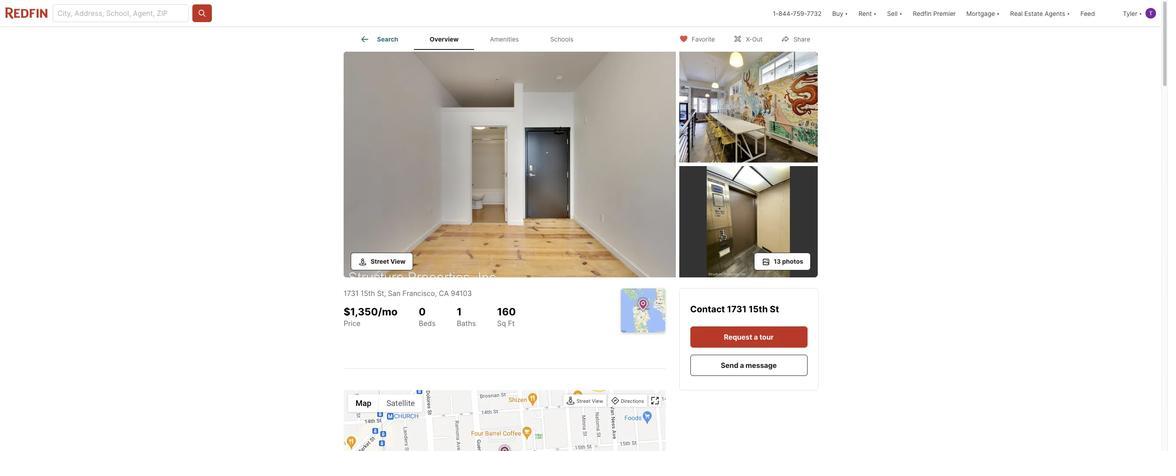 Task type: vqa. For each thing, say whether or not it's contained in the screenshot.
The $1,350 /Mo Price
yes



Task type: locate. For each thing, give the bounding box(es) containing it.
/mo
[[378, 306, 398, 318]]

1-844-759-7732
[[773, 10, 822, 17]]

image image
[[344, 52, 676, 278], [680, 52, 818, 163], [680, 166, 818, 278]]

City, Address, School, Agent, ZIP search field
[[53, 4, 189, 22]]

out
[[753, 35, 763, 43]]

1731 up request
[[728, 304, 747, 315]]

▾ right rent
[[874, 10, 877, 17]]

agents
[[1045, 10, 1066, 17]]

1 horizontal spatial street
[[577, 398, 591, 405]]

favorite button
[[672, 29, 723, 48]]

844-
[[779, 10, 793, 17]]

1731 15th st , san francisco , ca 94103
[[344, 289, 472, 298]]

15th
[[361, 289, 375, 298], [749, 304, 768, 315]]

1-844-759-7732 link
[[773, 10, 822, 17]]

,
[[384, 289, 386, 298], [435, 289, 437, 298]]

4 ▾ from the left
[[997, 10, 1000, 17]]

, left ca
[[435, 289, 437, 298]]

1 vertical spatial st
[[770, 304, 780, 315]]

1 horizontal spatial street view
[[577, 398, 603, 405]]

redfin premier button
[[908, 0, 962, 27]]

street up san
[[371, 258, 389, 265]]

0 horizontal spatial view
[[391, 258, 406, 265]]

share
[[794, 35, 811, 43]]

1 vertical spatial 1731
[[728, 304, 747, 315]]

st left san
[[377, 289, 384, 298]]

1 horizontal spatial ,
[[435, 289, 437, 298]]

0 horizontal spatial street view
[[371, 258, 406, 265]]

menu bar
[[348, 395, 423, 413]]

street
[[371, 258, 389, 265], [577, 398, 591, 405]]

160
[[497, 306, 516, 318]]

0
[[419, 306, 426, 318]]

ca
[[439, 289, 449, 298]]

baths
[[457, 320, 476, 328]]

send a message
[[721, 361, 777, 370]]

ft
[[508, 320, 515, 328]]

▾ left "user photo"
[[1140, 10, 1143, 17]]

buy ▾ button
[[827, 0, 854, 27]]

price
[[344, 320, 361, 328]]

street left directions button
[[577, 398, 591, 405]]

real estate agents ▾ link
[[1011, 0, 1070, 27]]

tab list containing search
[[344, 27, 597, 50]]

0 vertical spatial street view
[[371, 258, 406, 265]]

160 sq ft
[[497, 306, 516, 328]]

1 horizontal spatial st
[[770, 304, 780, 315]]

▾ right sell
[[900, 10, 903, 17]]

13 photos button
[[754, 253, 811, 271]]

premier
[[934, 10, 956, 17]]

send
[[721, 361, 739, 370]]

a left tour
[[754, 333, 759, 342]]

san
[[388, 289, 401, 298]]

15th up $1,350
[[361, 289, 375, 298]]

15th up tour
[[749, 304, 768, 315]]

street view button up san
[[351, 253, 413, 271]]

real estate agents ▾ button
[[1005, 0, 1076, 27]]

search
[[377, 36, 398, 43]]

beds
[[419, 320, 436, 328]]

tab list
[[344, 27, 597, 50]]

0 horizontal spatial st
[[377, 289, 384, 298]]

1731 up $1,350
[[344, 289, 359, 298]]

0 vertical spatial street view button
[[351, 253, 413, 271]]

buy
[[833, 10, 844, 17]]

view up san
[[391, 258, 406, 265]]

street view left directions button
[[577, 398, 603, 405]]

▾ right agents
[[1068, 10, 1070, 17]]

1 horizontal spatial a
[[754, 333, 759, 342]]

amenities tab
[[475, 29, 535, 50]]

5 ▾ from the left
[[1068, 10, 1070, 17]]

view
[[391, 258, 406, 265], [592, 398, 603, 405]]

▾ for rent ▾
[[874, 10, 877, 17]]

estate
[[1025, 10, 1043, 17]]

street view
[[371, 258, 406, 265], [577, 398, 603, 405]]

1731
[[344, 289, 359, 298], [728, 304, 747, 315]]

satellite
[[387, 399, 415, 408]]

0 vertical spatial 15th
[[361, 289, 375, 298]]

buy ▾
[[833, 10, 848, 17]]

street view up san
[[371, 258, 406, 265]]

0 horizontal spatial 15th
[[361, 289, 375, 298]]

contact
[[691, 304, 726, 315]]

map button
[[348, 395, 379, 413]]

6 ▾ from the left
[[1140, 10, 1143, 17]]

1 vertical spatial street view button
[[565, 396, 606, 408]]

1 vertical spatial a
[[741, 361, 745, 370]]

1 ▾ from the left
[[845, 10, 848, 17]]

request a tour
[[724, 333, 774, 342]]

▾ right buy
[[845, 10, 848, 17]]

▾ for buy ▾
[[845, 10, 848, 17]]

▾
[[845, 10, 848, 17], [874, 10, 877, 17], [900, 10, 903, 17], [997, 10, 1000, 17], [1068, 10, 1070, 17], [1140, 10, 1143, 17]]

street for the 'street view' button to the left
[[371, 258, 389, 265]]

1 vertical spatial view
[[592, 398, 603, 405]]

, left san
[[384, 289, 386, 298]]

a right send
[[741, 361, 745, 370]]

street view button
[[351, 253, 413, 271], [565, 396, 606, 408]]

request a tour button
[[691, 327, 808, 348]]

0 horizontal spatial ,
[[384, 289, 386, 298]]

▾ right mortgage
[[997, 10, 1000, 17]]

0 vertical spatial street
[[371, 258, 389, 265]]

3 ▾ from the left
[[900, 10, 903, 17]]

0 horizontal spatial street view button
[[351, 253, 413, 271]]

directions button
[[609, 396, 647, 408]]

1 vertical spatial street
[[577, 398, 591, 405]]

▾ for mortgage ▾
[[997, 10, 1000, 17]]

0 vertical spatial st
[[377, 289, 384, 298]]

0 vertical spatial a
[[754, 333, 759, 342]]

0 horizontal spatial street
[[371, 258, 389, 265]]

tour
[[760, 333, 774, 342]]

st up tour
[[770, 304, 780, 315]]

favorite
[[692, 35, 715, 43]]

1 horizontal spatial street view button
[[565, 396, 606, 408]]

a
[[754, 333, 759, 342], [741, 361, 745, 370]]

1 horizontal spatial 15th
[[749, 304, 768, 315]]

schools tab
[[535, 29, 589, 50]]

0 vertical spatial 1731
[[344, 289, 359, 298]]

▾ for sell ▾
[[900, 10, 903, 17]]

schools
[[551, 36, 574, 43]]

directions
[[621, 398, 644, 405]]

view left directions button
[[592, 398, 603, 405]]

0 horizontal spatial 1731
[[344, 289, 359, 298]]

mortgage ▾ button
[[967, 0, 1000, 27]]

13 photos
[[774, 258, 804, 265]]

redfin
[[913, 10, 932, 17]]

0 horizontal spatial a
[[741, 361, 745, 370]]

94103
[[451, 289, 472, 298]]

1 baths
[[457, 306, 476, 328]]

st
[[377, 289, 384, 298], [770, 304, 780, 315]]

1
[[457, 306, 462, 318]]

2 ▾ from the left
[[874, 10, 877, 17]]

street view button left directions button
[[565, 396, 606, 408]]



Task type: describe. For each thing, give the bounding box(es) containing it.
x-out button
[[726, 29, 771, 48]]

mortgage ▾ button
[[962, 0, 1005, 27]]

x-out
[[746, 35, 763, 43]]

message
[[746, 361, 777, 370]]

send a message button
[[691, 355, 808, 376]]

1-
[[773, 10, 779, 17]]

1 vertical spatial 15th
[[749, 304, 768, 315]]

search link
[[360, 34, 398, 45]]

menu bar containing map
[[348, 395, 423, 413]]

satellite button
[[379, 395, 423, 413]]

sell
[[888, 10, 898, 17]]

1 horizontal spatial view
[[592, 398, 603, 405]]

feed button
[[1076, 0, 1118, 27]]

tyler ▾
[[1124, 10, 1143, 17]]

street for the right the 'street view' button
[[577, 398, 591, 405]]

redfin premier
[[913, 10, 956, 17]]

feed
[[1081, 10, 1096, 17]]

sell ▾ button
[[882, 0, 908, 27]]

1 horizontal spatial 1731
[[728, 304, 747, 315]]

overview tab
[[414, 29, 475, 50]]

$1,350
[[344, 306, 378, 318]]

tyler
[[1124, 10, 1138, 17]]

rent ▾
[[859, 10, 877, 17]]

map
[[356, 399, 372, 408]]

submit search image
[[198, 9, 207, 18]]

759-
[[793, 10, 807, 17]]

rent ▾ button
[[859, 0, 877, 27]]

real estate agents ▾
[[1011, 10, 1070, 17]]

mortgage ▾
[[967, 10, 1000, 17]]

rent
[[859, 10, 872, 17]]

user photo image
[[1146, 8, 1157, 19]]

a for request
[[754, 333, 759, 342]]

1 , from the left
[[384, 289, 386, 298]]

1 vertical spatial street view
[[577, 398, 603, 405]]

francisco
[[403, 289, 435, 298]]

share button
[[774, 29, 818, 48]]

x-
[[746, 35, 753, 43]]

for sale std image
[[498, 446, 512, 452]]

$1,350 /mo price
[[344, 306, 398, 328]]

buy ▾ button
[[833, 0, 848, 27]]

photos
[[783, 258, 804, 265]]

request
[[724, 333, 753, 342]]

map entry image
[[621, 289, 666, 333]]

mortgage
[[967, 10, 995, 17]]

amenities
[[490, 36, 519, 43]]

sell ▾
[[888, 10, 903, 17]]

2 , from the left
[[435, 289, 437, 298]]

sq
[[497, 320, 506, 328]]

rent ▾ button
[[854, 0, 882, 27]]

▾ for tyler ▾
[[1140, 10, 1143, 17]]

0 vertical spatial view
[[391, 258, 406, 265]]

sell ▾ button
[[888, 0, 903, 27]]

real
[[1011, 10, 1023, 17]]

7732
[[807, 10, 822, 17]]

a for send
[[741, 361, 745, 370]]

13
[[774, 258, 781, 265]]

contact 1731 15th st
[[691, 304, 780, 315]]

0 beds
[[419, 306, 436, 328]]

overview
[[430, 36, 459, 43]]

map region
[[327, 343, 667, 452]]



